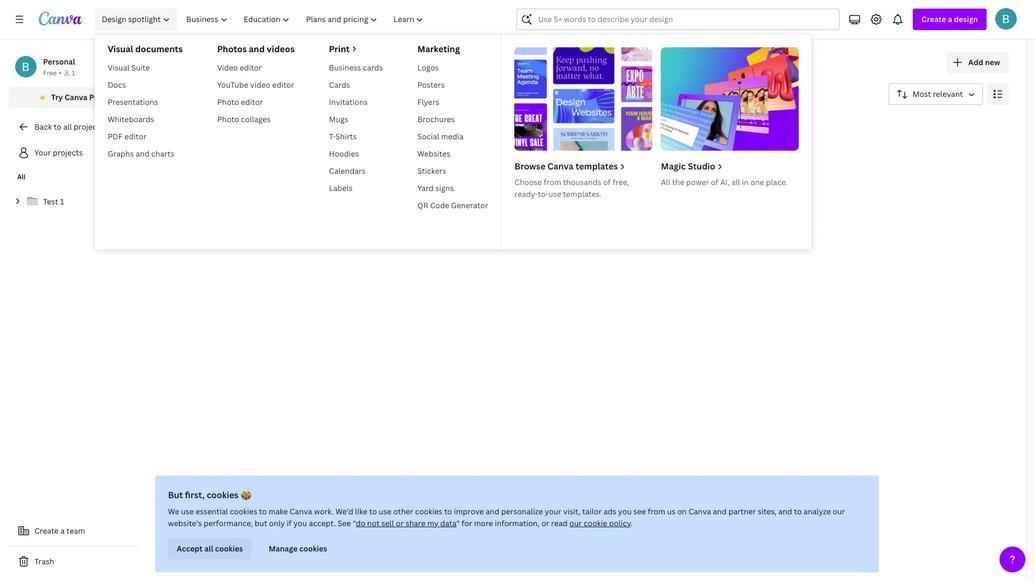 Task type: locate. For each thing, give the bounding box(es) containing it.
video
[[250, 80, 270, 90]]

0 vertical spatial create
[[922, 14, 946, 24]]

2 " from the left
[[457, 519, 460, 529]]

1 right •
[[72, 68, 75, 78]]

we'd
[[336, 507, 353, 517]]

more
[[474, 519, 493, 529]]

0 vertical spatial your
[[149, 51, 188, 74]]

cookies inside "button"
[[215, 544, 243, 554]]

your up docs link
[[149, 51, 188, 74]]

0 horizontal spatial you
[[294, 519, 307, 529]]

canva up "if"
[[290, 507, 312, 517]]

create inside dropdown button
[[922, 14, 946, 24]]

to up but
[[259, 507, 267, 517]]

for
[[462, 519, 472, 529]]

create left team
[[34, 526, 59, 536]]

use up sell
[[379, 507, 392, 517]]

improve
[[454, 507, 484, 517]]

choose
[[515, 177, 542, 187]]

visual
[[108, 43, 133, 55], [108, 62, 129, 73]]

2 horizontal spatial all
[[732, 177, 740, 187]]

photo down youtube
[[217, 97, 239, 107]]

1 horizontal spatial a
[[948, 14, 952, 24]]

0 horizontal spatial or
[[396, 519, 404, 529]]

1 horizontal spatial of
[[711, 177, 719, 187]]

0 horizontal spatial 1
[[60, 197, 64, 207]]

marketing
[[417, 43, 460, 55]]

code
[[430, 200, 449, 211]]

uploads link
[[293, 170, 430, 208]]

visual up visual suite on the top left
[[108, 43, 133, 55]]

calendars
[[329, 166, 366, 176]]

ai,
[[720, 177, 730, 187]]

0 horizontal spatial all
[[63, 122, 72, 132]]

and down pdf editor link
[[136, 149, 149, 159]]

see
[[338, 519, 351, 529]]

cookies down "🍪"
[[230, 507, 257, 517]]

add
[[968, 57, 983, 67]]

0 horizontal spatial use
[[181, 507, 194, 517]]

your projects down back to all projects
[[34, 148, 83, 158]]

0 vertical spatial our
[[833, 507, 845, 517]]

your
[[545, 507, 561, 517]]

design spotlight button
[[95, 9, 177, 30]]

2 photo from the top
[[217, 114, 239, 124]]

design spotlight
[[102, 14, 161, 24]]

a inside button
[[60, 526, 65, 536]]

try canva pro
[[51, 92, 102, 102]]

a for team
[[60, 526, 65, 536]]

1 horizontal spatial your projects
[[149, 51, 264, 74]]

canva up choose from thousands of free, ready-to-use templates. at top
[[548, 161, 574, 172]]

your
[[149, 51, 188, 74], [34, 148, 51, 158]]

t-shirts
[[329, 131, 357, 142]]

collages
[[241, 114, 271, 124]]

all inside design spotlight menu
[[661, 177, 670, 187]]

1 vertical spatial visual
[[108, 62, 129, 73]]

2 of from the left
[[711, 177, 719, 187]]

1 horizontal spatial 1
[[72, 68, 75, 78]]

ads
[[604, 507, 616, 517]]

0 vertical spatial from
[[544, 177, 561, 187]]

1 horizontal spatial create
[[922, 14, 946, 24]]

graphs
[[108, 149, 134, 159]]

docs
[[108, 80, 126, 90]]

place.
[[766, 177, 788, 187]]

projects up youtube
[[192, 51, 264, 74]]

0 horizontal spatial our
[[569, 519, 582, 529]]

a for design
[[948, 14, 952, 24]]

hoodies link
[[325, 145, 387, 163]]

you up policy
[[618, 507, 632, 517]]

editor up "youtube video editor" on the top left of the page
[[240, 62, 262, 73]]

2 horizontal spatial use
[[549, 189, 561, 199]]

video
[[217, 62, 238, 73]]

2 horizontal spatial all
[[661, 177, 670, 187]]

use left templates.
[[549, 189, 561, 199]]

try
[[51, 92, 63, 102]]

cookies down accept.
[[299, 544, 327, 554]]

" left 'for'
[[457, 519, 460, 529]]

" right the see
[[353, 519, 356, 529]]

your down back at the top left of page
[[34, 148, 51, 158]]

2 vertical spatial projects
[[53, 148, 83, 158]]

trash link
[[9, 552, 140, 573]]

1 horizontal spatial all
[[153, 118, 163, 129]]

work.
[[314, 507, 334, 517]]

1 horizontal spatial our
[[833, 507, 845, 517]]

our cookie policy link
[[569, 519, 631, 529]]

1 right test
[[60, 197, 64, 207]]

canva inside design spotlight menu
[[548, 161, 574, 172]]

design spotlight menu
[[95, 34, 812, 250]]

1 of from the left
[[603, 177, 611, 187]]

or
[[396, 519, 404, 529], [542, 519, 549, 529]]

use up website's on the bottom left of the page
[[181, 507, 194, 517]]

manage
[[269, 544, 297, 554]]

1 vertical spatial from
[[648, 507, 665, 517]]

0 items button
[[438, 170, 574, 208]]

photos
[[217, 43, 247, 55]]

design
[[102, 14, 126, 24]]

performance,
[[204, 519, 253, 529]]

accept all cookies button
[[168, 539, 252, 560]]

0 vertical spatial 1
[[72, 68, 75, 78]]

0 vertical spatial all
[[63, 122, 72, 132]]

0 horizontal spatial your
[[34, 148, 51, 158]]

or right sell
[[396, 519, 404, 529]]

editor down the "youtube video editor" link
[[241, 97, 263, 107]]

projects down back to all projects
[[53, 148, 83, 158]]

browse canva templates
[[515, 161, 618, 172]]

0 horizontal spatial create
[[34, 526, 59, 536]]

1 " from the left
[[353, 519, 356, 529]]

qr
[[417, 200, 428, 211]]

policy
[[609, 519, 631, 529]]

2 visual from the top
[[108, 62, 129, 73]]

websites link
[[413, 145, 492, 163]]

1 photo from the top
[[217, 97, 239, 107]]

photo for photo collages
[[217, 114, 239, 124]]

a left "design"
[[948, 14, 952, 24]]

0 horizontal spatial a
[[60, 526, 65, 536]]

designs button
[[238, 114, 275, 134]]

make
[[269, 507, 288, 517]]

1 vertical spatial projects
[[74, 122, 104, 132]]

docs link
[[103, 76, 187, 94]]

0 horizontal spatial "
[[353, 519, 356, 529]]

labels
[[329, 183, 353, 193]]

0 vertical spatial photo
[[217, 97, 239, 107]]

relevant
[[933, 89, 963, 99]]

your projects up youtube
[[149, 51, 264, 74]]

one
[[751, 177, 764, 187]]

0 horizontal spatial of
[[603, 177, 611, 187]]

from left the us
[[648, 507, 665, 517]]

personalize
[[501, 507, 543, 517]]

all the power of ai, all in one place.
[[661, 177, 788, 187]]

free
[[43, 68, 57, 78]]

editor for photo editor
[[241, 97, 263, 107]]

our right analyze
[[833, 507, 845, 517]]

editor right video
[[272, 80, 294, 90]]

create left "design"
[[922, 14, 946, 24]]

brad klo image
[[995, 8, 1017, 30]]

visual up 'docs'
[[108, 62, 129, 73]]

1 visual from the top
[[108, 43, 133, 55]]

2 vertical spatial all
[[204, 544, 213, 554]]

1 vertical spatial our
[[569, 519, 582, 529]]

cookies up essential
[[207, 490, 238, 501]]

other
[[393, 507, 413, 517]]

•
[[59, 68, 61, 78]]

all right back at the top left of page
[[63, 122, 72, 132]]

like
[[355, 507, 367, 517]]

most
[[913, 89, 931, 99]]

1 vertical spatial you
[[294, 519, 307, 529]]

of left free,
[[603, 177, 611, 187]]

1 vertical spatial create
[[34, 526, 59, 536]]

business cards
[[329, 62, 383, 73]]

editor down the whiteboards on the left top
[[124, 131, 147, 142]]

all left in
[[732, 177, 740, 187]]

youtube video editor
[[217, 80, 294, 90]]

manage cookies
[[269, 544, 327, 554]]

editor
[[240, 62, 262, 73], [272, 80, 294, 90], [241, 97, 263, 107], [124, 131, 147, 142]]

cookies down performance,
[[215, 544, 243, 554]]

1
[[72, 68, 75, 78], [60, 197, 64, 207]]

canva right try
[[65, 92, 87, 102]]

0 horizontal spatial from
[[544, 177, 561, 187]]

1 vertical spatial all
[[732, 177, 740, 187]]

brochures link
[[413, 111, 492, 128]]

all inside button
[[153, 118, 163, 129]]

create for create a design
[[922, 14, 946, 24]]

visual documents
[[108, 43, 183, 55]]

1 horizontal spatial "
[[457, 519, 460, 529]]

and up video editor link
[[249, 43, 265, 55]]

0 vertical spatial a
[[948, 14, 952, 24]]

1 vertical spatial your projects
[[34, 148, 83, 158]]

photo down photo editor
[[217, 114, 239, 124]]

accept all cookies
[[177, 544, 243, 554]]

items
[[485, 190, 503, 200]]

create inside button
[[34, 526, 59, 536]]

browse
[[515, 161, 545, 172]]

0 vertical spatial projects
[[192, 51, 264, 74]]

1 horizontal spatial use
[[379, 507, 392, 517]]

ready-
[[515, 189, 538, 199]]

to right back at the top left of page
[[54, 122, 61, 132]]

from inside choose from thousands of free, ready-to-use templates.
[[544, 177, 561, 187]]

projects left pdf
[[74, 122, 104, 132]]

data
[[440, 519, 457, 529]]

essential
[[196, 507, 228, 517]]

accept.
[[309, 519, 336, 529]]

from up to-
[[544, 177, 561, 187]]

a inside dropdown button
[[948, 14, 952, 24]]

a left team
[[60, 526, 65, 536]]

information,
[[495, 519, 540, 529]]

all right accept
[[204, 544, 213, 554]]

back
[[34, 122, 52, 132]]

1 vertical spatial photo
[[217, 114, 239, 124]]

or left the read
[[542, 519, 549, 529]]

0 vertical spatial visual
[[108, 43, 133, 55]]

Sort by button
[[889, 83, 983, 105]]

0 vertical spatial you
[[618, 507, 632, 517]]

canva right on
[[689, 507, 711, 517]]

on
[[677, 507, 687, 517]]

our down visit,
[[569, 519, 582, 529]]

you right "if"
[[294, 519, 307, 529]]

of inside choose from thousands of free, ready-to-use templates.
[[603, 177, 611, 187]]

use inside choose from thousands of free, ready-to-use templates.
[[549, 189, 561, 199]]

of left "ai,"
[[711, 177, 719, 187]]

visual for visual documents
[[108, 43, 133, 55]]

None search field
[[517, 9, 840, 30]]

1 horizontal spatial from
[[648, 507, 665, 517]]

1 vertical spatial a
[[60, 526, 65, 536]]

0 horizontal spatial all
[[17, 172, 26, 182]]

2 or from the left
[[542, 519, 549, 529]]

brochures
[[417, 114, 455, 124]]

projects
[[192, 51, 264, 74], [74, 122, 104, 132], [53, 148, 83, 158]]

1 horizontal spatial or
[[542, 519, 549, 529]]

design
[[954, 14, 978, 24]]

do not sell or share my data " for more information, or read our cookie policy .
[[356, 519, 633, 529]]

if
[[287, 519, 292, 529]]

1 horizontal spatial all
[[204, 544, 213, 554]]



Task type: describe. For each thing, give the bounding box(es) containing it.
" inside we use essential cookies to make canva work. we'd like to use other cookies to improve and personalize your visit, tailor ads you see from us on canva and partner sites, and to analyze our website's performance, but only if you accept. see "
[[353, 519, 356, 529]]

but
[[255, 519, 267, 529]]

but first, cookies 🍪 dialog
[[155, 476, 879, 573]]

photos and videos
[[217, 43, 295, 55]]

logos
[[417, 62, 439, 73]]

only
[[269, 519, 285, 529]]

cookies up my
[[415, 507, 442, 517]]

1 vertical spatial your
[[34, 148, 51, 158]]

whiteboards link
[[103, 111, 187, 128]]

choose from thousands of free, ready-to-use templates.
[[515, 177, 629, 199]]

1 vertical spatial 1
[[60, 197, 64, 207]]

0 items link
[[438, 170, 574, 208]]

posters link
[[413, 76, 492, 94]]

business
[[329, 62, 361, 73]]

cards
[[363, 62, 383, 73]]

the
[[672, 177, 684, 187]]

youtube video editor link
[[213, 76, 299, 94]]

templates.
[[563, 189, 602, 199]]

and left partner
[[713, 507, 727, 517]]

but first, cookies 🍪
[[168, 490, 251, 501]]

youtube
[[217, 80, 248, 90]]

yard signs link
[[413, 180, 492, 197]]

calendars link
[[325, 163, 387, 180]]

and up do not sell or share my data " for more information, or read our cookie policy .
[[486, 507, 499, 517]]

sites,
[[758, 507, 777, 517]]

all for all button
[[153, 118, 163, 129]]

partner
[[729, 507, 756, 517]]

we
[[168, 507, 179, 517]]

trash
[[34, 557, 54, 567]]

visit,
[[563, 507, 581, 517]]

add new
[[968, 57, 1000, 67]]

posters
[[417, 80, 445, 90]]

hoodies
[[329, 149, 359, 159]]

photo for photo editor
[[217, 97, 239, 107]]

designs
[[242, 118, 271, 129]]

all inside accept all cookies "button"
[[204, 544, 213, 554]]

t-
[[329, 131, 336, 142]]

canva inside button
[[65, 92, 87, 102]]

invitations link
[[325, 94, 387, 111]]

pdf
[[108, 131, 123, 142]]

new
[[985, 57, 1000, 67]]

social media
[[417, 131, 463, 142]]

create for create a team
[[34, 526, 59, 536]]

1 horizontal spatial you
[[618, 507, 632, 517]]

visual suite link
[[103, 59, 187, 76]]

cookies inside button
[[299, 544, 327, 554]]

create a team button
[[9, 521, 140, 542]]

logos link
[[413, 59, 492, 76]]

signs
[[435, 183, 454, 193]]

qr code generator
[[417, 200, 488, 211]]

all for all the power of ai, all in one place.
[[661, 177, 670, 187]]

editor for video editor
[[240, 62, 262, 73]]

analyze
[[804, 507, 831, 517]]

whiteboards
[[108, 114, 154, 124]]

not
[[367, 519, 380, 529]]

0 vertical spatial your projects
[[149, 51, 264, 74]]

personal
[[43, 57, 75, 67]]

flyers link
[[413, 94, 492, 111]]

and right 'sites,'
[[779, 507, 792, 517]]

to-
[[538, 189, 549, 199]]

to left analyze
[[794, 507, 802, 517]]

yard
[[417, 183, 434, 193]]

visual suite
[[108, 62, 150, 73]]

all inside design spotlight menu
[[732, 177, 740, 187]]

of for magic studio
[[711, 177, 719, 187]]

graphs and charts link
[[103, 145, 187, 163]]

media
[[441, 131, 463, 142]]

and inside graphs and charts link
[[136, 149, 149, 159]]

presentations
[[108, 97, 158, 107]]

charts
[[151, 149, 174, 159]]

our inside we use essential cookies to make canva work. we'd like to use other cookies to improve and personalize your visit, tailor ads you see from us on canva and partner sites, and to analyze our website's performance, but only if you accept. see "
[[833, 507, 845, 517]]

accept
[[177, 544, 203, 554]]

stickers
[[417, 166, 446, 176]]

yard signs
[[417, 183, 454, 193]]

back to all projects
[[34, 122, 104, 132]]

uploads
[[334, 184, 365, 194]]

most relevant
[[913, 89, 963, 99]]

Search search field
[[538, 9, 818, 30]]

manage cookies button
[[260, 539, 336, 560]]

all button
[[149, 114, 167, 134]]

presentations link
[[103, 94, 187, 111]]

1 horizontal spatial your
[[149, 51, 188, 74]]

create a design button
[[913, 9, 987, 30]]

us
[[667, 507, 676, 517]]

0 horizontal spatial your projects
[[34, 148, 83, 158]]

to right like
[[369, 507, 377, 517]]

stickers link
[[413, 163, 492, 180]]

do
[[356, 519, 365, 529]]

but
[[168, 490, 183, 501]]

photo editor
[[217, 97, 263, 107]]

cards link
[[325, 76, 387, 94]]

1 or from the left
[[396, 519, 404, 529]]

of for browse canva templates
[[603, 177, 611, 187]]

video editor
[[217, 62, 262, 73]]

.
[[631, 519, 633, 529]]

photo collages link
[[213, 111, 299, 128]]

print link
[[329, 43, 383, 55]]

top level navigation element
[[93, 9, 812, 250]]

all inside back to all projects link
[[63, 122, 72, 132]]

back to all projects link
[[9, 116, 140, 138]]

visual for visual suite
[[108, 62, 129, 73]]

editor for pdf editor
[[124, 131, 147, 142]]

graphs and charts
[[108, 149, 174, 159]]

from inside we use essential cookies to make canva work. we'd like to use other cookies to improve and personalize your visit, tailor ads you see from us on canva and partner sites, and to analyze our website's performance, but only if you accept. see "
[[648, 507, 665, 517]]

to up data
[[444, 507, 452, 517]]

social media link
[[413, 128, 492, 145]]

social
[[417, 131, 439, 142]]

first,
[[185, 490, 205, 501]]

see
[[634, 507, 646, 517]]



Task type: vqa. For each thing, say whether or not it's contained in the screenshot.
Select your pages to print
no



